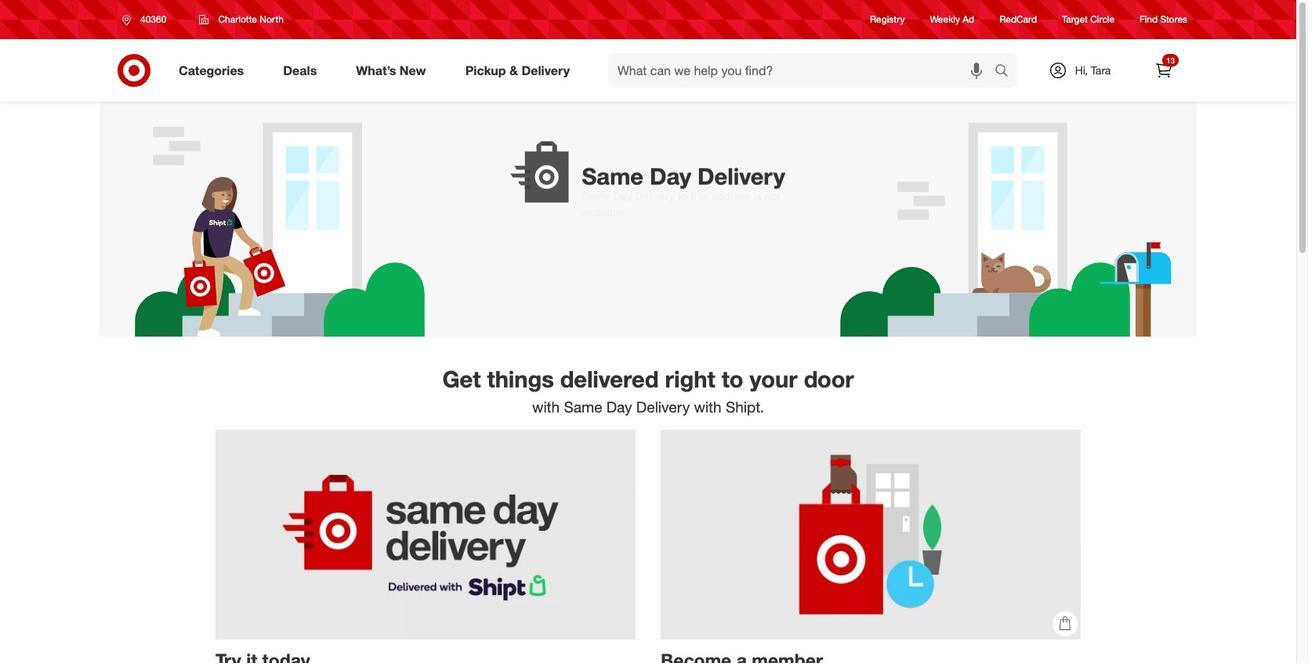 Task type: vqa. For each thing, say whether or not it's contained in the screenshot.
the at in the Order Pickup 1 item at Ellicott City
no



Task type: describe. For each thing, give the bounding box(es) containing it.
search button
[[988, 53, 1025, 91]]

address
[[711, 190, 751, 203]]

things
[[487, 365, 554, 393]]

your
[[750, 365, 798, 393]]

deals
[[283, 62, 317, 78]]

what's
[[356, 62, 396, 78]]

circle
[[1090, 14, 1115, 25]]

right
[[665, 365, 715, 393]]

door
[[804, 365, 854, 393]]

this
[[691, 190, 708, 203]]

1 with from the left
[[532, 398, 560, 416]]

day right 40360 button
[[650, 162, 691, 190]]

charlotte north
[[218, 13, 284, 25]]

available
[[582, 205, 624, 219]]

find stores link
[[1140, 13, 1187, 26]]

13 link
[[1147, 53, 1181, 88]]

delivered
[[560, 365, 659, 393]]

day inside the to 40360 same day delivery to this address is not available
[[613, 190, 632, 203]]

same day delivery, delivered with shipt image
[[216, 431, 636, 641]]

redcard
[[999, 14, 1037, 25]]

delivery inside get things delivered right to your door with same day delivery with shipt.
[[636, 398, 690, 416]]

categories link
[[165, 53, 264, 88]]

get things delivered right to your door with same day delivery with shipt.
[[442, 365, 854, 416]]

new
[[400, 62, 426, 78]]

same inside the to 40360 same day delivery to this address is not available
[[582, 190, 610, 203]]

40360 button
[[112, 5, 183, 34]]

40360 button
[[597, 168, 631, 186]]

target
[[1062, 14, 1088, 25]]

target circle
[[1062, 14, 1115, 25]]

find stores
[[1140, 14, 1187, 25]]

same inside get things delivered right to your door with same day delivery with shipt.
[[564, 398, 602, 416]]

shipt.
[[726, 398, 764, 416]]

find
[[1140, 14, 1158, 25]]

2 with from the left
[[694, 398, 722, 416]]

weekly ad link
[[930, 13, 974, 26]]

40360 inside the to 40360 same day delivery to this address is not available
[[597, 169, 631, 184]]

delivery inside the to 40360 same day delivery to this address is not available
[[635, 190, 675, 203]]



Task type: locate. For each thing, give the bounding box(es) containing it.
redcard link
[[999, 13, 1037, 26]]

charlotte north button
[[189, 5, 294, 34]]

get
[[442, 365, 481, 393]]

0 horizontal spatial to
[[582, 169, 593, 184]]

2 vertical spatial to
[[722, 365, 743, 393]]

0 horizontal spatial 40360
[[140, 13, 166, 25]]

0 vertical spatial to
[[582, 169, 593, 184]]

&
[[509, 62, 518, 78]]

13
[[1166, 56, 1175, 65]]

40360 inside dropdown button
[[140, 13, 166, 25]]

day inside get things delivered right to your door with same day delivery with shipt.
[[607, 398, 632, 416]]

ad
[[963, 14, 974, 25]]

pickup & delivery link
[[452, 53, 589, 88]]

north
[[260, 13, 284, 25]]

day down 40360 button
[[613, 190, 632, 203]]

hi, tara
[[1075, 63, 1111, 77]]

1 vertical spatial 40360
[[597, 169, 631, 184]]

to inside get things delivered right to your door with same day delivery with shipt.
[[722, 365, 743, 393]]

day
[[650, 162, 691, 190], [613, 190, 632, 203], [607, 398, 632, 416]]

same day delivery
[[582, 162, 785, 190]]

1 horizontal spatial with
[[694, 398, 722, 416]]

hi,
[[1075, 63, 1088, 77]]

categories
[[179, 62, 244, 78]]

0 horizontal spatial with
[[532, 398, 560, 416]]

weekly
[[930, 14, 960, 25]]

pickup & delivery
[[465, 62, 570, 78]]

stores
[[1160, 14, 1187, 25]]

not
[[765, 190, 781, 203]]

pickup
[[465, 62, 506, 78]]

What can we help you find? suggestions appear below search field
[[608, 53, 999, 88]]

target circle link
[[1062, 13, 1115, 26]]

charlotte
[[218, 13, 257, 25]]

to up shipt.
[[722, 365, 743, 393]]

what's new
[[356, 62, 426, 78]]

0 vertical spatial 40360
[[140, 13, 166, 25]]

1 horizontal spatial 40360
[[597, 169, 631, 184]]

40360
[[140, 13, 166, 25], [597, 169, 631, 184]]

to 40360 same day delivery to this address is not available
[[582, 169, 781, 219]]

registry link
[[870, 13, 905, 26]]

weekly ad
[[930, 14, 974, 25]]

day down delivered
[[607, 398, 632, 416]]

1 vertical spatial to
[[678, 190, 688, 203]]

with down things
[[532, 398, 560, 416]]

with
[[532, 398, 560, 416], [694, 398, 722, 416]]

to
[[582, 169, 593, 184], [678, 190, 688, 203], [722, 365, 743, 393]]

search
[[988, 64, 1025, 80]]

tara
[[1091, 63, 1111, 77]]

delivery
[[522, 62, 570, 78], [698, 162, 785, 190], [635, 190, 675, 203], [636, 398, 690, 416]]

deals link
[[270, 53, 336, 88]]

registry
[[870, 14, 905, 25]]

1 horizontal spatial to
[[678, 190, 688, 203]]

2 horizontal spatial to
[[722, 365, 743, 393]]

to left this
[[678, 190, 688, 203]]

same
[[582, 162, 643, 190], [582, 190, 610, 203], [564, 398, 602, 416]]

what's new link
[[343, 53, 446, 88]]

is
[[754, 190, 762, 203]]

to left 40360 button
[[582, 169, 593, 184]]

with down right
[[694, 398, 722, 416]]



